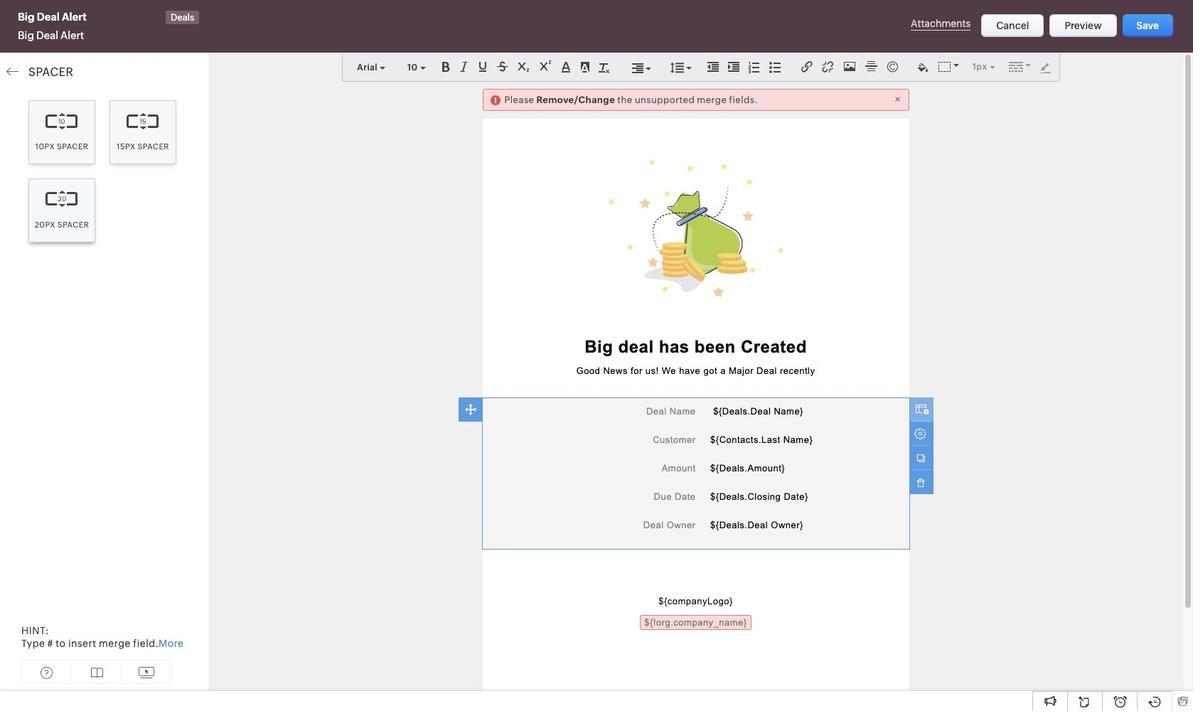 Task type: describe. For each thing, give the bounding box(es) containing it.
deal
[[36, 29, 58, 41]]

Enter a template name text field
[[14, 11, 167, 25]]



Task type: locate. For each thing, give the bounding box(es) containing it.
None button
[[982, 14, 1045, 37], [1050, 14, 1117, 37], [1123, 14, 1174, 37], [982, 14, 1045, 37], [1050, 14, 1117, 37], [1123, 14, 1174, 37]]

big deal alert
[[18, 29, 84, 41]]

deals
[[171, 12, 194, 23]]

big
[[18, 29, 34, 41]]

alert
[[60, 29, 84, 41]]

attachments
[[911, 18, 971, 29]]



Task type: vqa. For each thing, say whether or not it's contained in the screenshot.
Deals in the top left of the page
yes



